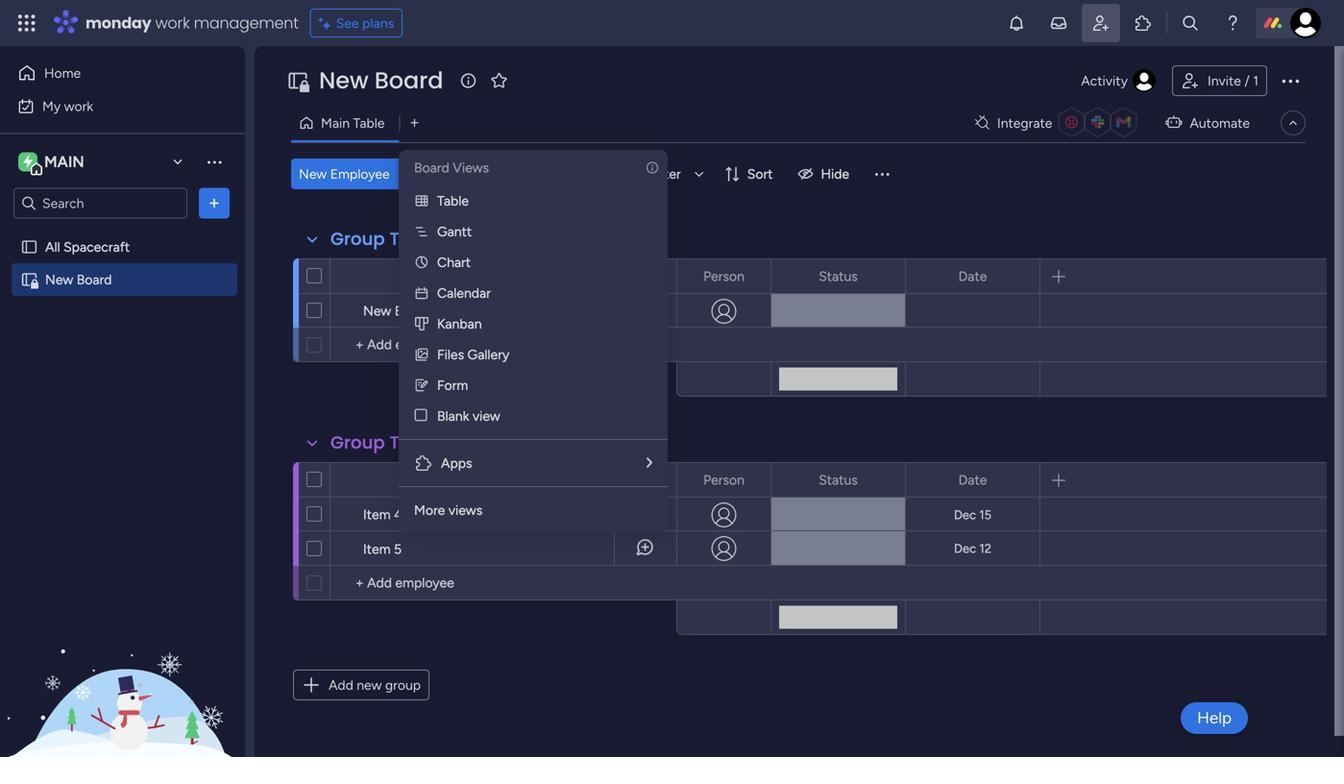 Task type: locate. For each thing, give the bounding box(es) containing it.
group down new employee button
[[331, 227, 385, 251]]

1 item from the top
[[363, 506, 391, 523]]

employee down the calendar
[[395, 303, 454, 319]]

options image for first person field from the bottom of the page
[[744, 464, 757, 496]]

1 vertical spatial person
[[704, 472, 745, 488]]

add view image
[[411, 116, 419, 130]]

files gallery
[[437, 346, 510, 363]]

group for status
[[331, 431, 385, 455]]

1 status from the top
[[819, 268, 858, 284]]

apps image
[[414, 454, 433, 473]]

1 vertical spatial title
[[390, 431, 426, 455]]

table
[[353, 115, 385, 131], [437, 193, 469, 209]]

board left "views"
[[414, 160, 449, 176]]

monday
[[86, 12, 151, 34]]

options image
[[744, 260, 757, 293], [744, 464, 757, 496]]

group title field down angle down image
[[326, 227, 431, 252]]

1 vertical spatial board
[[414, 160, 449, 176]]

1 vertical spatial new board
[[45, 271, 112, 288]]

noah lott image
[[1291, 8, 1321, 38]]

date for person
[[959, 268, 987, 284]]

work for my
[[64, 98, 93, 114]]

status
[[819, 268, 858, 284], [819, 472, 858, 488]]

help button
[[1181, 702, 1248, 734]]

group title
[[331, 227, 426, 251], [331, 431, 426, 455]]

inbox image
[[1049, 13, 1069, 33]]

group title up item 4
[[331, 431, 426, 455]]

employee up views
[[474, 471, 533, 488]]

2 options image from the top
[[744, 464, 757, 496]]

group title down angle down image
[[331, 227, 426, 251]]

dapulse integrations image
[[975, 116, 990, 130]]

new board
[[319, 64, 443, 97], [45, 271, 112, 288]]

1 vertical spatial group title
[[331, 431, 426, 455]]

1 vertical spatial new employee
[[363, 303, 454, 319]]

group
[[331, 227, 385, 251], [331, 431, 385, 455]]

2 group title from the top
[[331, 431, 426, 455]]

board up add view 'image'
[[375, 64, 443, 97]]

2 group title field from the top
[[326, 431, 431, 455]]

/
[[1245, 73, 1250, 89]]

0 horizontal spatial work
[[64, 98, 93, 114]]

item left 5
[[363, 541, 391, 557]]

options image right 1
[[1279, 69, 1302, 92]]

1 horizontal spatial options image
[[1279, 69, 1302, 92]]

0 vertical spatial group title
[[331, 227, 426, 251]]

2 item from the top
[[363, 541, 391, 557]]

1 options image from the top
[[744, 260, 757, 293]]

12
[[980, 541, 992, 556]]

employee inside new employee button
[[330, 166, 390, 182]]

board
[[375, 64, 443, 97], [414, 160, 449, 176], [77, 271, 112, 288]]

main button
[[13, 146, 191, 178]]

date for status
[[959, 472, 987, 488]]

work
[[155, 12, 190, 34], [64, 98, 93, 114]]

item for item 4
[[363, 506, 391, 523]]

new employee down main table button
[[299, 166, 390, 182]]

activity button
[[1074, 65, 1165, 96]]

options image
[[1279, 69, 1302, 92], [205, 194, 224, 213]]

1 horizontal spatial new board
[[319, 64, 443, 97]]

0 vertical spatial options image
[[1279, 69, 1302, 92]]

work right my
[[64, 98, 93, 114]]

dec 15
[[954, 507, 992, 523]]

status for second status field from the bottom of the page
[[819, 268, 858, 284]]

table right main
[[353, 115, 385, 131]]

blank view
[[437, 408, 500, 424]]

2 status from the top
[[819, 472, 858, 488]]

select product image
[[17, 13, 37, 33]]

item
[[363, 506, 391, 523], [363, 541, 391, 557]]

0 vertical spatial options image
[[744, 260, 757, 293]]

see plans button
[[310, 9, 403, 37]]

0 vertical spatial status field
[[814, 266, 863, 287]]

0 vertical spatial person field
[[699, 266, 749, 287]]

0 horizontal spatial table
[[353, 115, 385, 131]]

Date field
[[954, 266, 992, 287], [954, 469, 992, 491]]

1 vertical spatial person field
[[699, 469, 749, 491]]

dec for dec 15
[[954, 507, 976, 523]]

0 vertical spatial group
[[331, 227, 385, 251]]

2 date from the top
[[959, 472, 987, 488]]

2 person field from the top
[[699, 469, 749, 491]]

home
[[44, 65, 81, 81]]

1 vertical spatial group title field
[[326, 431, 431, 455]]

0 vertical spatial group title field
[[326, 227, 431, 252]]

options image down workspace options image
[[205, 194, 224, 213]]

0 vertical spatial board
[[375, 64, 443, 97]]

work right monday
[[155, 12, 190, 34]]

1 status field from the top
[[814, 266, 863, 287]]

private board image
[[20, 271, 38, 289]]

lottie animation element
[[0, 563, 245, 757]]

New Board field
[[314, 64, 448, 97]]

view
[[473, 408, 500, 424]]

1 vertical spatial work
[[64, 98, 93, 114]]

1 date from the top
[[959, 268, 987, 284]]

gantt
[[437, 223, 472, 240]]

hide button
[[790, 159, 861, 189]]

1 vertical spatial table
[[437, 193, 469, 209]]

dec left 15
[[954, 507, 976, 523]]

0 vertical spatial new board
[[319, 64, 443, 97]]

invite members image
[[1092, 13, 1111, 33]]

search everything image
[[1181, 13, 1200, 33]]

Status field
[[814, 266, 863, 287], [814, 469, 863, 491]]

chart
[[437, 254, 471, 271]]

lottie animation image
[[0, 563, 245, 757]]

2 title from the top
[[390, 431, 426, 455]]

0 vertical spatial table
[[353, 115, 385, 131]]

1 group title from the top
[[331, 227, 426, 251]]

my work button
[[12, 91, 207, 122]]

public board image
[[20, 238, 38, 256]]

item left "4"
[[363, 506, 391, 523]]

work for monday
[[155, 12, 190, 34]]

1 vertical spatial date
[[959, 472, 987, 488]]

home button
[[12, 58, 207, 88]]

employee
[[330, 166, 390, 182], [474, 268, 533, 284], [395, 303, 454, 319], [474, 471, 533, 488]]

1 vertical spatial status field
[[814, 469, 863, 491]]

1 horizontal spatial work
[[155, 12, 190, 34]]

+ Add employee text field
[[340, 572, 668, 595]]

main
[[321, 115, 350, 131]]

table down v2 search image
[[437, 193, 469, 209]]

apps
[[441, 455, 472, 471]]

0 vertical spatial work
[[155, 12, 190, 34]]

see plans
[[336, 15, 394, 31]]

0 horizontal spatial new board
[[45, 271, 112, 288]]

board down spacecraft
[[77, 271, 112, 288]]

0 vertical spatial item
[[363, 506, 391, 523]]

0 vertical spatial new employee
[[299, 166, 390, 182]]

group
[[385, 677, 421, 693]]

0 vertical spatial dec
[[954, 507, 976, 523]]

person
[[704, 268, 745, 284], [704, 472, 745, 488]]

0 vertical spatial date
[[959, 268, 987, 284]]

new inside new employee button
[[299, 166, 327, 182]]

work inside button
[[64, 98, 93, 114]]

0 vertical spatial date field
[[954, 266, 992, 287]]

new employee down the calendar
[[363, 303, 454, 319]]

blank
[[437, 408, 469, 424]]

1 person field from the top
[[699, 266, 749, 287]]

form
[[437, 377, 468, 394]]

group left apps image
[[331, 431, 385, 455]]

2 vertical spatial board
[[77, 271, 112, 288]]

1 group title field from the top
[[326, 227, 431, 252]]

group title field up item 4
[[326, 431, 431, 455]]

options image for first person field
[[744, 260, 757, 293]]

date field for status
[[954, 469, 992, 491]]

more
[[414, 502, 445, 518]]

employee left angle down image
[[330, 166, 390, 182]]

title left apps
[[390, 431, 426, 455]]

0 vertical spatial title
[[390, 227, 426, 251]]

Person field
[[699, 266, 749, 287], [699, 469, 749, 491]]

1 vertical spatial options image
[[744, 464, 757, 496]]

monday work management
[[86, 12, 299, 34]]

employee up the calendar
[[474, 268, 533, 284]]

title for status
[[390, 431, 426, 455]]

1 vertical spatial item
[[363, 541, 391, 557]]

dec
[[954, 507, 976, 523], [954, 541, 976, 556]]

workspace image
[[23, 151, 32, 172]]

angle down image
[[407, 167, 416, 181]]

new board up main table
[[319, 64, 443, 97]]

hide
[[821, 166, 850, 182]]

1 vertical spatial date field
[[954, 469, 992, 491]]

autopilot image
[[1166, 110, 1182, 134]]

menu image
[[873, 164, 892, 184]]

dec left 12
[[954, 541, 976, 556]]

2 group from the top
[[331, 431, 385, 455]]

title left gantt
[[390, 227, 426, 251]]

calendar
[[437, 285, 491, 301]]

collapse board header image
[[1286, 115, 1301, 131]]

date field for person
[[954, 266, 992, 287]]

new
[[357, 677, 382, 693]]

2 date field from the top
[[954, 469, 992, 491]]

Group Title field
[[326, 227, 431, 252], [326, 431, 431, 455]]

1 vertical spatial group
[[331, 431, 385, 455]]

title
[[390, 227, 426, 251], [390, 431, 426, 455]]

0 vertical spatial status
[[819, 268, 858, 284]]

list box containing all spacecraft
[[0, 227, 245, 555]]

1 date field from the top
[[954, 266, 992, 287]]

0 vertical spatial person
[[704, 268, 745, 284]]

group title for status
[[331, 431, 426, 455]]

date
[[959, 268, 987, 284], [959, 472, 987, 488]]

option
[[0, 230, 245, 234]]

1 group from the top
[[331, 227, 385, 251]]

0 horizontal spatial options image
[[205, 194, 224, 213]]

new
[[319, 64, 369, 97], [299, 166, 327, 182], [45, 271, 73, 288], [363, 303, 391, 319]]

new board down all spacecraft
[[45, 271, 112, 288]]

invite
[[1208, 73, 1241, 89]]

1 vertical spatial status
[[819, 472, 858, 488]]

activity
[[1081, 73, 1128, 89]]

sort
[[747, 166, 773, 182]]

sort button
[[717, 159, 785, 189]]

add new group
[[329, 677, 421, 693]]

list box
[[0, 227, 245, 555]]

new employee
[[299, 166, 390, 182], [363, 303, 454, 319]]

new down main
[[299, 166, 327, 182]]

1 person from the top
[[704, 268, 745, 284]]

dec for dec 12
[[954, 541, 976, 556]]

1 title from the top
[[390, 227, 426, 251]]

1 vertical spatial dec
[[954, 541, 976, 556]]



Task type: describe. For each thing, give the bounding box(es) containing it.
filter
[[651, 166, 681, 182]]

files
[[437, 346, 464, 363]]

1
[[1253, 73, 1259, 89]]

help
[[1197, 708, 1232, 728]]

workspace selection element
[[18, 150, 87, 175]]

invite / 1
[[1208, 73, 1259, 89]]

title for person
[[390, 227, 426, 251]]

item 5
[[363, 541, 402, 557]]

views
[[453, 160, 489, 176]]

automate
[[1190, 115, 1250, 131]]

2 status field from the top
[[814, 469, 863, 491]]

board views
[[414, 160, 489, 176]]

apps image
[[1134, 13, 1153, 33]]

private board image
[[286, 69, 309, 92]]

show board description image
[[457, 71, 480, 90]]

gallery
[[468, 346, 510, 363]]

list arrow image
[[647, 456, 652, 470]]

Search field
[[463, 160, 520, 187]]

new up main table button
[[319, 64, 369, 97]]

item for item 5
[[363, 541, 391, 557]]

add
[[329, 677, 353, 693]]

integrate
[[997, 115, 1053, 131]]

add to favorites image
[[490, 71, 509, 90]]

table inside main table button
[[353, 115, 385, 131]]

main table
[[321, 115, 385, 131]]

4
[[394, 506, 402, 523]]

new left the "kanban" on the top left of page
[[363, 303, 391, 319]]

new employee button
[[291, 159, 398, 189]]

15
[[979, 507, 992, 523]]

group for person
[[331, 227, 385, 251]]

group title for person
[[331, 227, 426, 251]]

all spacecraft
[[45, 239, 130, 255]]

my work
[[42, 98, 93, 114]]

views
[[449, 502, 483, 518]]

see
[[336, 15, 359, 31]]

new right private board image
[[45, 271, 73, 288]]

status for first status field from the bottom of the page
[[819, 472, 858, 488]]

Search in workspace field
[[40, 192, 160, 214]]

all
[[45, 239, 60, 255]]

1 vertical spatial options image
[[205, 194, 224, 213]]

5
[[394, 541, 402, 557]]

arrow down image
[[688, 162, 711, 185]]

new board inside list box
[[45, 271, 112, 288]]

add new group button
[[293, 670, 430, 701]]

new employee inside button
[[299, 166, 390, 182]]

kanban
[[437, 316, 482, 332]]

management
[[194, 12, 299, 34]]

main
[[44, 153, 84, 171]]

dec 12
[[954, 541, 992, 556]]

group title field for person
[[326, 227, 431, 252]]

workspace options image
[[205, 152, 224, 171]]

item 4
[[363, 506, 402, 523]]

main table button
[[291, 108, 399, 138]]

spacecraft
[[63, 239, 130, 255]]

notifications image
[[1007, 13, 1026, 33]]

filter button
[[620, 159, 711, 189]]

help image
[[1223, 13, 1243, 33]]

workspace image
[[18, 151, 37, 172]]

group title field for status
[[326, 431, 431, 455]]

invite / 1 button
[[1172, 65, 1267, 96]]

1 horizontal spatial table
[[437, 193, 469, 209]]

my
[[42, 98, 61, 114]]

more views
[[414, 502, 483, 518]]

2 person from the top
[[704, 472, 745, 488]]

plans
[[362, 15, 394, 31]]

v2 search image
[[448, 163, 463, 185]]



Task type: vqa. For each thing, say whether or not it's contained in the screenshot.
set
no



